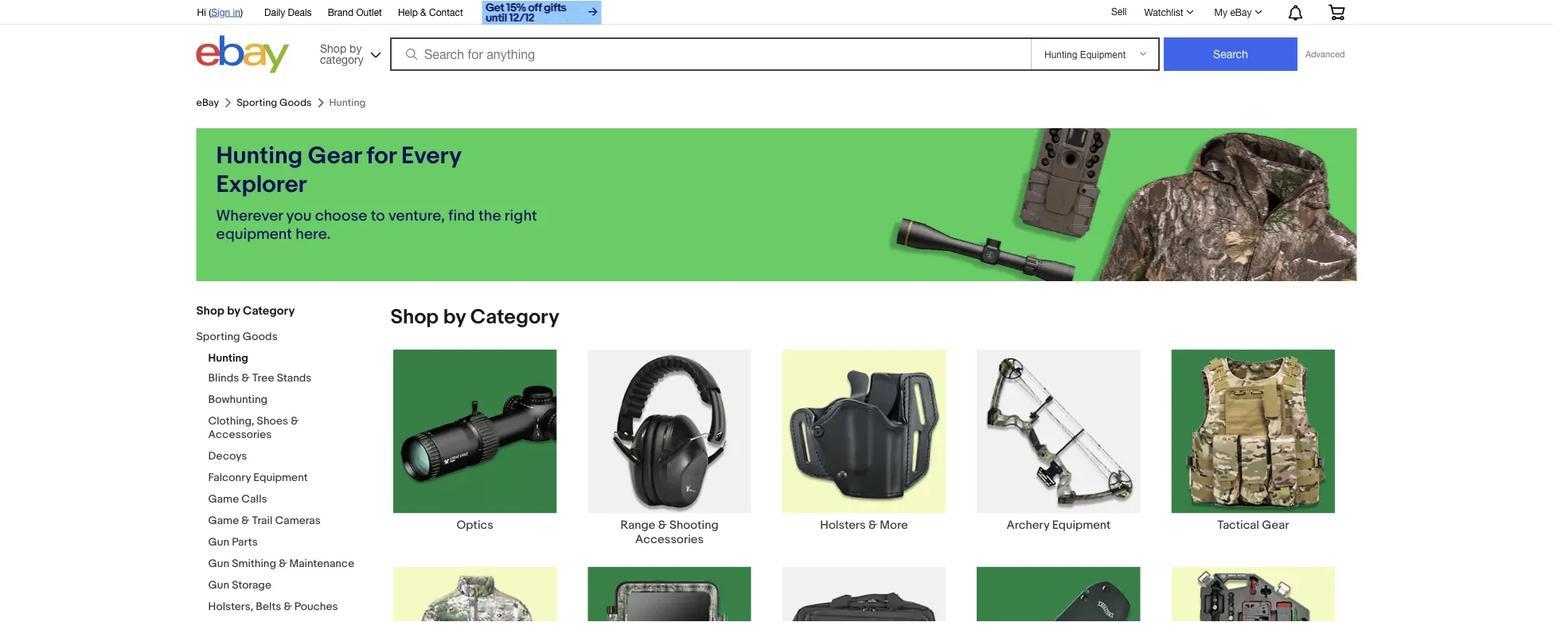 Task type: vqa. For each thing, say whether or not it's contained in the screenshot.
the bottommost 15%
no



Task type: describe. For each thing, give the bounding box(es) containing it.
optics
[[457, 518, 494, 532]]

sign
[[211, 6, 230, 18]]

falconry
[[208, 471, 251, 484]]

brand
[[328, 6, 354, 18]]

holsters,
[[208, 600, 253, 613]]

by for blinds & tree stands link
[[227, 303, 240, 318]]

archery equipment link
[[962, 349, 1157, 532]]

calls
[[242, 492, 267, 506]]

shop for the holsters & more link
[[391, 305, 439, 329]]

bowhunting link
[[208, 393, 360, 408]]

your shopping cart image
[[1328, 4, 1346, 20]]

shooting
[[670, 518, 719, 532]]

ebay link
[[196, 97, 219, 109]]

for
[[367, 142, 396, 170]]

falconry equipment link
[[208, 471, 360, 486]]

holsters & more
[[821, 518, 909, 532]]

maintenance
[[290, 557, 355, 570]]

ebay inside account navigation
[[1231, 6, 1252, 18]]

holsters, belts & pouches link
[[208, 600, 360, 615]]

storage
[[232, 578, 272, 592]]

outlet
[[356, 6, 382, 18]]

holsters & more link
[[767, 349, 962, 532]]

sporting for sporting goods hunting blinds & tree stands bowhunting clothing, shoes & accessories decoys falconry equipment game calls game & trail cameras gun parts gun smithing & maintenance gun storage holsters, belts & pouches
[[196, 330, 240, 343]]

1 vertical spatial sporting goods link
[[196, 330, 348, 345]]

hi
[[197, 6, 206, 18]]

my
[[1215, 6, 1228, 18]]

gun parts link
[[208, 535, 360, 550]]

tree
[[252, 371, 274, 385]]

2 game from the top
[[208, 514, 239, 527]]

gun smithing & maintenance link
[[208, 557, 360, 572]]

you
[[286, 207, 312, 225]]

venture,
[[389, 207, 445, 225]]

shoes
[[257, 414, 288, 428]]

daily deals link
[[264, 4, 312, 22]]

& left tree
[[242, 371, 250, 385]]

list containing optics
[[372, 349, 1358, 622]]

more
[[880, 518, 909, 532]]

& left trail
[[242, 514, 250, 527]]

find
[[449, 207, 475, 225]]

hunting inside hunting gear for every explorer wherever you choose to venture, find the right equipment here.
[[216, 142, 303, 170]]

blinds
[[208, 371, 239, 385]]

watchlist link
[[1136, 2, 1202, 22]]

1 gun from the top
[[208, 535, 229, 549]]

my ebay link
[[1206, 2, 1270, 22]]

& inside range & shooting accessories
[[658, 518, 667, 532]]

shop by category for blinds & tree stands link
[[196, 303, 295, 318]]

belts
[[256, 600, 281, 613]]

sporting goods
[[237, 97, 312, 109]]

& right shoes
[[291, 414, 299, 428]]

range & shooting accessories
[[621, 518, 719, 547]]

shop for blinds & tree stands link
[[196, 303, 224, 318]]

explorer
[[216, 170, 307, 199]]

help & contact link
[[398, 4, 463, 22]]

the
[[479, 207, 501, 225]]

sell link
[[1105, 6, 1135, 17]]

tactical gear
[[1218, 518, 1290, 532]]

3 gun from the top
[[208, 578, 229, 592]]

help
[[398, 6, 418, 18]]

to
[[371, 207, 385, 225]]

bowhunting
[[208, 393, 268, 406]]

category
[[320, 53, 364, 66]]

tactical
[[1218, 518, 1260, 532]]

& left the more
[[869, 518, 878, 532]]

equipment inside list
[[1053, 518, 1111, 532]]

daily
[[264, 6, 285, 18]]

goods for sporting goods hunting blinds & tree stands bowhunting clothing, shoes & accessories decoys falconry equipment game calls game & trail cameras gun parts gun smithing & maintenance gun storage holsters, belts & pouches
[[243, 330, 278, 343]]

hunting gear for every explorer wherever you choose to venture, find the right equipment here.
[[216, 142, 537, 244]]

cameras
[[275, 514, 321, 527]]

shop by category
[[320, 41, 364, 66]]

0 horizontal spatial ebay
[[196, 97, 219, 109]]

parts
[[232, 535, 258, 549]]

right
[[505, 207, 537, 225]]

archery
[[1007, 518, 1050, 532]]

clothing,
[[208, 414, 254, 428]]



Task type: locate. For each thing, give the bounding box(es) containing it.
None submit
[[1164, 37, 1298, 71]]

1 horizontal spatial equipment
[[1053, 518, 1111, 532]]

1 vertical spatial gun
[[208, 557, 229, 570]]

gun left smithing
[[208, 557, 229, 570]]

0 horizontal spatial accessories
[[208, 428, 272, 441]]

decoys link
[[208, 449, 360, 464]]

1 vertical spatial equipment
[[1053, 518, 1111, 532]]

0 horizontal spatial category
[[243, 303, 295, 318]]

daily deals
[[264, 6, 312, 18]]

0 horizontal spatial goods
[[243, 330, 278, 343]]

& inside account navigation
[[421, 6, 427, 18]]

0 vertical spatial hunting
[[216, 142, 303, 170]]

equipment
[[216, 225, 292, 244]]

2 horizontal spatial shop
[[391, 305, 439, 329]]

1 horizontal spatial shop by category
[[391, 305, 560, 329]]

hi ( sign in )
[[197, 6, 243, 18]]

0 horizontal spatial by
[[227, 303, 240, 318]]

1 vertical spatial goods
[[243, 330, 278, 343]]

brand outlet link
[[328, 4, 382, 22]]

trail
[[252, 514, 273, 527]]

sell
[[1112, 6, 1127, 17]]

pouches
[[294, 600, 338, 613]]

gear for hunting
[[308, 142, 361, 170]]

gear left for
[[308, 142, 361, 170]]

choose
[[315, 207, 368, 225]]

equipment right archery at the bottom right of page
[[1053, 518, 1111, 532]]

archery equipment
[[1007, 518, 1111, 532]]

1 horizontal spatial category
[[471, 305, 560, 329]]

tactical gear link
[[1157, 349, 1351, 532]]

1 horizontal spatial by
[[350, 41, 362, 55]]

decoys
[[208, 449, 247, 463]]

equipment
[[254, 471, 308, 484], [1053, 518, 1111, 532]]

game down falconry
[[208, 492, 239, 506]]

sporting goods link right ebay link
[[237, 97, 312, 109]]

blinds & tree stands link
[[208, 371, 360, 386]]

deals
[[288, 6, 312, 18]]

sporting up blinds
[[196, 330, 240, 343]]

range & shooting accessories link
[[573, 349, 767, 547]]

clothing, shoes & accessories link
[[208, 414, 360, 443]]

category for optics link
[[471, 305, 560, 329]]

ebay
[[1231, 6, 1252, 18], [196, 97, 219, 109]]

2 gun from the top
[[208, 557, 229, 570]]

hunting up blinds
[[208, 351, 248, 365]]

brand outlet
[[328, 6, 382, 18]]

1 horizontal spatial goods
[[280, 97, 312, 109]]

ebay right my
[[1231, 6, 1252, 18]]

advanced link
[[1298, 38, 1354, 70]]

category
[[243, 303, 295, 318], [471, 305, 560, 329]]

accessories
[[208, 428, 272, 441], [636, 532, 704, 547]]

sporting goods link up tree
[[196, 330, 348, 345]]

hunting
[[216, 142, 303, 170], [208, 351, 248, 365]]

wherever
[[216, 207, 283, 225]]

0 vertical spatial sporting goods link
[[237, 97, 312, 109]]

shop by category for the holsters & more link
[[391, 305, 560, 329]]

category for bottom sporting goods link
[[243, 303, 295, 318]]

range
[[621, 518, 656, 532]]

shop by category banner
[[188, 0, 1358, 77]]

hunting inside sporting goods hunting blinds & tree stands bowhunting clothing, shoes & accessories decoys falconry equipment game calls game & trail cameras gun parts gun smithing & maintenance gun storage holsters, belts & pouches
[[208, 351, 248, 365]]

0 horizontal spatial equipment
[[254, 471, 308, 484]]

1 vertical spatial ebay
[[196, 97, 219, 109]]

0 vertical spatial gear
[[308, 142, 361, 170]]

goods
[[280, 97, 312, 109], [243, 330, 278, 343]]

sporting goods hunting blinds & tree stands bowhunting clothing, shoes & accessories decoys falconry equipment game calls game & trail cameras gun parts gun smithing & maintenance gun storage holsters, belts & pouches
[[196, 330, 355, 613]]

& right the help
[[421, 6, 427, 18]]

0 horizontal spatial shop by category
[[196, 303, 295, 318]]

goods inside sporting goods hunting blinds & tree stands bowhunting clothing, shoes & accessories decoys falconry equipment game calls game & trail cameras gun parts gun smithing & maintenance gun storage holsters, belts & pouches
[[243, 330, 278, 343]]

equipment inside sporting goods hunting blinds & tree stands bowhunting clothing, shoes & accessories decoys falconry equipment game calls game & trail cameras gun parts gun smithing & maintenance gun storage holsters, belts & pouches
[[254, 471, 308, 484]]

gear right tactical
[[1263, 518, 1290, 532]]

by inside shop by category
[[350, 41, 362, 55]]

1 game from the top
[[208, 492, 239, 506]]

stands
[[277, 371, 312, 385]]

goods for sporting goods
[[280, 97, 312, 109]]

1 vertical spatial sporting
[[196, 330, 240, 343]]

& down gun parts link
[[279, 557, 287, 570]]

1 vertical spatial gear
[[1263, 518, 1290, 532]]

sporting for sporting goods
[[237, 97, 277, 109]]

sporting goods link
[[237, 97, 312, 109], [196, 330, 348, 345]]

gun left parts
[[208, 535, 229, 549]]

0 vertical spatial goods
[[280, 97, 312, 109]]

0 vertical spatial gun
[[208, 535, 229, 549]]

0 horizontal spatial shop
[[196, 303, 224, 318]]

shop by category button
[[313, 35, 385, 70]]

my ebay
[[1215, 6, 1252, 18]]

in
[[233, 6, 241, 18]]

Search for anything text field
[[393, 39, 1028, 69]]

accessories inside range & shooting accessories
[[636, 532, 704, 547]]

1 vertical spatial game
[[208, 514, 239, 527]]

ebay left sporting goods
[[196, 97, 219, 109]]

sporting right ebay link
[[237, 97, 277, 109]]

0 vertical spatial sporting
[[237, 97, 277, 109]]

contact
[[429, 6, 463, 18]]

(
[[209, 6, 211, 18]]

by
[[350, 41, 362, 55], [227, 303, 240, 318], [443, 305, 466, 329]]

holsters
[[821, 518, 866, 532]]

0 horizontal spatial gear
[[308, 142, 361, 170]]

game & trail cameras link
[[208, 514, 360, 529]]

gear
[[308, 142, 361, 170], [1263, 518, 1290, 532]]

watchlist
[[1145, 6, 1184, 18]]

equipment down decoys link at bottom
[[254, 471, 308, 484]]

gear for tactical
[[1263, 518, 1290, 532]]

game calls link
[[208, 492, 360, 507]]

shop by category
[[196, 303, 295, 318], [391, 305, 560, 329]]

sporting inside sporting goods hunting blinds & tree stands bowhunting clothing, shoes & accessories decoys falconry equipment game calls game & trail cameras gun parts gun smithing & maintenance gun storage holsters, belts & pouches
[[196, 330, 240, 343]]

sporting
[[237, 97, 277, 109], [196, 330, 240, 343]]

sign in link
[[211, 6, 241, 18]]

by for the holsters & more link
[[443, 305, 466, 329]]

1 vertical spatial hunting
[[208, 351, 248, 365]]

& right the belts
[[284, 600, 292, 613]]

shop
[[320, 41, 347, 55], [196, 303, 224, 318], [391, 305, 439, 329]]

)
[[241, 6, 243, 18]]

every
[[402, 142, 461, 170]]

1 horizontal spatial ebay
[[1231, 6, 1252, 18]]

gun storage link
[[208, 578, 360, 593]]

game up parts
[[208, 514, 239, 527]]

here.
[[296, 225, 331, 244]]

0 vertical spatial equipment
[[254, 471, 308, 484]]

2 horizontal spatial by
[[443, 305, 466, 329]]

shop inside shop by category
[[320, 41, 347, 55]]

1 horizontal spatial accessories
[[636, 532, 704, 547]]

optics link
[[378, 349, 573, 532]]

advanced
[[1306, 49, 1346, 59]]

0 vertical spatial game
[[208, 492, 239, 506]]

accessories inside sporting goods hunting blinds & tree stands bowhunting clothing, shoes & accessories decoys falconry equipment game calls game & trail cameras gun parts gun smithing & maintenance gun storage holsters, belts & pouches
[[208, 428, 272, 441]]

1 horizontal spatial shop
[[320, 41, 347, 55]]

& right range
[[658, 518, 667, 532]]

gear inside hunting gear for every explorer wherever you choose to venture, find the right equipment here.
[[308, 142, 361, 170]]

list
[[372, 349, 1358, 622]]

1 horizontal spatial gear
[[1263, 518, 1290, 532]]

get an extra 15% off image
[[482, 1, 602, 25]]

1 vertical spatial accessories
[[636, 532, 704, 547]]

0 vertical spatial ebay
[[1231, 6, 1252, 18]]

smithing
[[232, 557, 276, 570]]

account navigation
[[188, 0, 1358, 27]]

2 vertical spatial gun
[[208, 578, 229, 592]]

&
[[421, 6, 427, 18], [242, 371, 250, 385], [291, 414, 299, 428], [242, 514, 250, 527], [658, 518, 667, 532], [869, 518, 878, 532], [279, 557, 287, 570], [284, 600, 292, 613]]

help & contact
[[398, 6, 463, 18]]

hunting down sporting goods
[[216, 142, 303, 170]]

gun up holsters, at bottom left
[[208, 578, 229, 592]]

none submit inside shop by category banner
[[1164, 37, 1298, 71]]

0 vertical spatial accessories
[[208, 428, 272, 441]]



